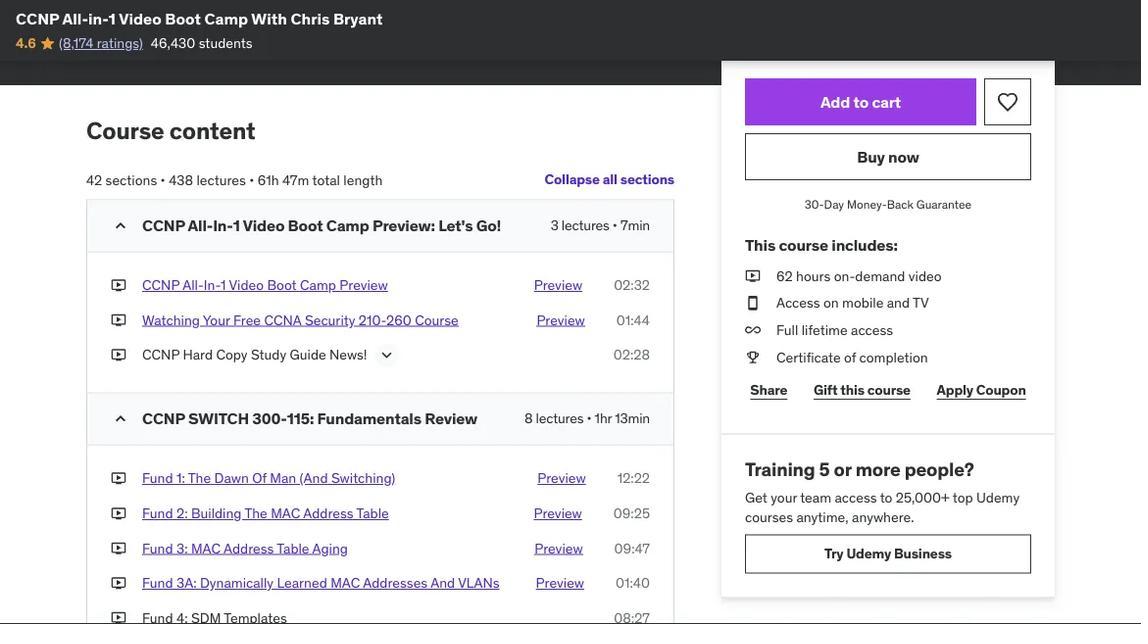 Task type: locate. For each thing, give the bounding box(es) containing it.
0 vertical spatial the
[[188, 470, 211, 488]]

0 vertical spatial address
[[303, 505, 354, 523]]

01:44
[[617, 312, 650, 329]]

to inside training 5 or more people? get your team access to 25,000+ top udemy courses anytime, anywhere.
[[880, 489, 893, 507]]

video
[[909, 267, 942, 285]]

xsmall image left the 2:
[[111, 504, 127, 524]]

260
[[386, 312, 412, 329]]

xsmall image left '1:'
[[111, 469, 127, 489]]

• left 438
[[160, 171, 166, 189]]

1 horizontal spatial the
[[245, 505, 267, 523]]

boot inside button
[[267, 277, 297, 294]]

(8,174
[[59, 34, 94, 52]]

1 vertical spatial to
[[880, 489, 893, 507]]

42 sections • 438 lectures • 61h 47m total length
[[86, 171, 383, 189]]

1 english from the left
[[278, 27, 323, 45]]

fund 3:  mac address table aging
[[142, 540, 348, 557]]

course
[[779, 235, 829, 255], [868, 381, 911, 399]]

0 horizontal spatial udemy
[[847, 545, 892, 563]]

46,430
[[151, 34, 195, 52]]

1 vertical spatial mac
[[191, 540, 221, 557]]

0 horizontal spatial sections
[[106, 171, 157, 189]]

1 vertical spatial all-
[[188, 215, 213, 235]]

fund for fund 3a:  dynamically learned mac addresses and vlans
[[142, 575, 173, 592]]

2 vertical spatial lectures
[[536, 410, 584, 428]]

lectures down collapse
[[562, 217, 610, 234]]

mobile
[[842, 294, 884, 312]]

camp up students
[[204, 8, 248, 28]]

in- up your
[[204, 277, 221, 294]]

this right gift
[[841, 381, 865, 399]]

25,000+
[[896, 489, 950, 507]]

camp up security
[[300, 277, 336, 294]]

preview left 01:40
[[536, 575, 584, 592]]

of
[[252, 470, 267, 488]]

ccnp hard copy study guide news!
[[142, 346, 367, 364]]

0 horizontal spatial address
[[224, 540, 274, 557]]

this
[[849, 44, 872, 62], [841, 381, 865, 399]]

0 vertical spatial to
[[854, 92, 869, 112]]

2 vertical spatial camp
[[300, 277, 336, 294]]

2 vertical spatial all-
[[183, 277, 204, 294]]

mac right 3:
[[191, 540, 221, 557]]

with
[[251, 8, 287, 28]]

course up hours
[[779, 235, 829, 255]]

xsmall image left watching on the left
[[111, 311, 127, 330]]

collapse all sections
[[545, 171, 675, 188]]

1 vertical spatial address
[[224, 540, 274, 557]]

3:
[[176, 540, 188, 557]]

preview left 09:25
[[534, 505, 582, 523]]

0 vertical spatial 3
[[765, 44, 773, 62]]

lectures for boot
[[562, 217, 610, 234]]

1 down 42 sections • 438 lectures • 61h 47m total length
[[233, 215, 240, 235]]

preview up 210-
[[340, 277, 388, 294]]

0 vertical spatial mac
[[271, 505, 300, 523]]

1 horizontal spatial 1
[[221, 277, 226, 294]]

46,430 students
[[151, 34, 253, 52]]

all- up watching on the left
[[183, 277, 204, 294]]

boot up ccna
[[267, 277, 297, 294]]

camp down length
[[326, 215, 369, 235]]

4.6
[[16, 34, 36, 52]]

1 vertical spatial udemy
[[847, 545, 892, 563]]

1 sections from the left
[[621, 171, 675, 188]]

0 vertical spatial course
[[86, 115, 164, 145]]

includes:
[[832, 235, 898, 255]]

0 vertical spatial video
[[119, 8, 162, 28]]

course inside button
[[415, 312, 459, 329]]

1 horizontal spatial english
[[363, 27, 408, 45]]

udemy right try
[[847, 545, 892, 563]]

1hr
[[595, 410, 612, 428]]

lectures right 438
[[197, 171, 246, 189]]

gift this course link
[[809, 371, 916, 410]]

• for 8 lectures • 1hr 13min
[[587, 410, 592, 428]]

all- up "(8,174"
[[62, 8, 88, 28]]

fund inside 'button'
[[142, 470, 173, 488]]

(and
[[300, 470, 328, 488]]

3 right alarm icon
[[765, 44, 773, 62]]

ccnp up watching on the left
[[142, 277, 180, 294]]

mac down the man
[[271, 505, 300, 523]]

3 fund from the top
[[142, 540, 173, 557]]

left
[[810, 44, 830, 62]]

all
[[603, 171, 618, 188]]

small image for ccnp all-in-1 video boot camp preview:  let's go!
[[111, 216, 130, 236]]

preview for 01:40
[[536, 575, 584, 592]]

5
[[819, 457, 830, 481]]

2 small image from the top
[[111, 410, 130, 429]]

collapse all sections button
[[545, 160, 675, 200]]

go!
[[476, 215, 501, 235]]

1 vertical spatial course
[[868, 381, 911, 399]]

try
[[825, 545, 844, 563]]

1 horizontal spatial 3
[[765, 44, 773, 62]]

12:22
[[618, 470, 650, 488]]

bryant up 8/2018
[[191, 0, 230, 18]]

61h 47m
[[258, 171, 309, 189]]

2 horizontal spatial mac
[[331, 575, 360, 592]]

video for preview
[[229, 277, 264, 294]]

all-
[[62, 8, 88, 28], [188, 215, 213, 235], [183, 277, 204, 294]]

1 horizontal spatial table
[[357, 505, 389, 523]]

your
[[771, 489, 797, 507]]

access
[[777, 294, 820, 312]]

preview:
[[373, 215, 435, 235]]

this right at
[[849, 44, 872, 62]]

fundamentals
[[317, 409, 422, 429]]

addresses
[[363, 575, 428, 592]]

security
[[305, 312, 355, 329]]

sections right '42'
[[106, 171, 157, 189]]

0 vertical spatial course
[[779, 235, 829, 255]]

ccnp for ccnp all-in-1 video boot camp with chris bryant
[[16, 8, 59, 28]]

preview down 3 lectures • 7min
[[534, 277, 583, 294]]

30-day money-back guarantee
[[805, 197, 972, 212]]

0 horizontal spatial to
[[854, 92, 869, 112]]

table up the learned in the left bottom of the page
[[277, 540, 309, 557]]

access down or
[[835, 489, 877, 507]]

[auto]
[[526, 27, 563, 45]]

115:
[[287, 409, 314, 429]]

camp for preview
[[300, 277, 336, 294]]

address up aging
[[303, 505, 354, 523]]

course
[[86, 115, 164, 145], [415, 312, 459, 329]]

certificate of completion
[[777, 348, 928, 366]]

0 vertical spatial lectures
[[197, 171, 246, 189]]

video inside button
[[229, 277, 264, 294]]

days
[[776, 44, 807, 62]]

camp inside ccnp all-in-1 video boot camp preview button
[[300, 277, 336, 294]]

preview for 09:47
[[535, 540, 583, 557]]

0 horizontal spatial english
[[278, 27, 323, 45]]

udemy inside training 5 or more people? get your team access to 25,000+ top udemy courses anytime, anywhere.
[[977, 489, 1020, 507]]

share button
[[745, 371, 793, 410]]

in- for ccnp all-in-1 video boot camp preview
[[204, 277, 221, 294]]

preview down 8 lectures • 1hr 13min
[[538, 470, 586, 488]]

ccna
[[264, 312, 302, 329]]

ccnp for ccnp hard copy study guide news!
[[142, 346, 180, 364]]

2 horizontal spatial 1
[[233, 215, 240, 235]]

ccnp left switch
[[142, 409, 185, 429]]

in- inside button
[[204, 277, 221, 294]]

the
[[188, 470, 211, 488], [245, 505, 267, 523]]

1 horizontal spatial chris
[[291, 8, 330, 28]]

apply
[[937, 381, 974, 399]]

free
[[233, 312, 261, 329]]

1 vertical spatial the
[[245, 505, 267, 523]]

alarm image
[[745, 45, 761, 60]]

1 up "ratings)"
[[109, 8, 116, 28]]

13min
[[615, 410, 650, 428]]

1 vertical spatial this
[[841, 381, 865, 399]]

course down the completion on the bottom
[[868, 381, 911, 399]]

0 horizontal spatial 1
[[109, 8, 116, 28]]

0 horizontal spatial the
[[188, 470, 211, 488]]

1 fund from the top
[[142, 470, 173, 488]]

1 inside ccnp all-in-1 video boot camp preview button
[[221, 277, 226, 294]]

1 up your
[[221, 277, 226, 294]]

0 vertical spatial in-
[[213, 215, 233, 235]]

0 horizontal spatial 3
[[551, 217, 559, 234]]

ccnp for ccnp switch 300-115:  fundamentals review
[[142, 409, 185, 429]]

2 vertical spatial video
[[229, 277, 264, 294]]

chris left closed captions icon
[[291, 8, 330, 28]]

training
[[745, 457, 816, 481]]

438
[[169, 171, 193, 189]]

0 horizontal spatial table
[[277, 540, 309, 557]]

1 vertical spatial lectures
[[562, 217, 610, 234]]

ccnp down watching on the left
[[142, 346, 180, 364]]

preview for 12:22
[[538, 470, 586, 488]]

sections right all
[[621, 171, 675, 188]]

2 vertical spatial boot
[[267, 277, 297, 294]]

course up '42'
[[86, 115, 164, 145]]

fund left '1:'
[[142, 470, 173, 488]]

watching your free ccna security 210-260 course button
[[142, 311, 459, 330]]

udemy right top
[[977, 489, 1020, 507]]

english right closed captions icon
[[363, 27, 408, 45]]

1 vertical spatial video
[[243, 215, 285, 235]]

ccnp down 438
[[142, 215, 185, 235]]

chris right by on the left of page
[[156, 0, 188, 18]]

0 vertical spatial boot
[[165, 8, 201, 28]]

1 horizontal spatial mac
[[271, 505, 300, 523]]

udemy inside 'link'
[[847, 545, 892, 563]]

boot down total at the top
[[288, 215, 323, 235]]

preview left 09:47
[[535, 540, 583, 557]]

8 lectures • 1hr 13min
[[525, 410, 650, 428]]

udemy
[[977, 489, 1020, 507], [847, 545, 892, 563]]

1 horizontal spatial to
[[880, 489, 893, 507]]

guarantee
[[917, 197, 972, 212]]

xsmall image
[[86, 29, 102, 44], [745, 267, 761, 286], [111, 276, 127, 295], [111, 539, 127, 559], [111, 574, 127, 593], [111, 609, 127, 625]]

all- down 438
[[188, 215, 213, 235]]

bryant
[[191, 0, 230, 18], [333, 8, 383, 28]]

mac down aging
[[331, 575, 360, 592]]

english
[[278, 27, 323, 45], [363, 27, 408, 45]]

1 vertical spatial 3
[[551, 217, 559, 234]]

3
[[765, 44, 773, 62], [551, 217, 559, 234]]

1 vertical spatial camp
[[326, 215, 369, 235]]

• left 7min
[[613, 217, 618, 234]]

back
[[887, 197, 914, 212]]

lectures right 8
[[536, 410, 584, 428]]

table down "switching)"
[[357, 505, 389, 523]]

sections inside collapse all sections dropdown button
[[621, 171, 675, 188]]

copy
[[216, 346, 248, 364]]

all- inside button
[[183, 277, 204, 294]]

0 vertical spatial udemy
[[977, 489, 1020, 507]]

fund left 3a:
[[142, 575, 173, 592]]

1 vertical spatial 1
[[233, 215, 240, 235]]

access down mobile
[[851, 321, 894, 339]]

3 down collapse
[[551, 217, 559, 234]]

preview for 01:44
[[537, 312, 585, 329]]

the down of
[[245, 505, 267, 523]]

certificate
[[777, 348, 841, 366]]

0 vertical spatial table
[[357, 505, 389, 523]]

boot up 46,430
[[165, 8, 201, 28]]

last
[[110, 27, 136, 45]]

1 vertical spatial boot
[[288, 215, 323, 235]]

address up dynamically on the bottom left of page
[[224, 540, 274, 557]]

course right '260'
[[415, 312, 459, 329]]

chris bryant link
[[156, 0, 230, 18]]

ccnp inside button
[[142, 277, 180, 294]]

1 small image from the top
[[111, 216, 130, 236]]

0 vertical spatial all-
[[62, 8, 88, 28]]

0 vertical spatial 1
[[109, 8, 116, 28]]

1 for ccnp all-in-1 video boot camp preview:  let's go!
[[233, 215, 240, 235]]

2 english from the left
[[363, 27, 408, 45]]

1 horizontal spatial bryant
[[333, 8, 383, 28]]

sections
[[621, 171, 675, 188], [106, 171, 157, 189]]

to left cart
[[854, 92, 869, 112]]

in- down 42 sections • 438 lectures • 61h 47m total length
[[213, 215, 233, 235]]

buy now
[[857, 147, 920, 167]]

on
[[824, 294, 839, 312]]

1 horizontal spatial address
[[303, 505, 354, 523]]

1 vertical spatial in-
[[204, 277, 221, 294]]

to up anywhere.
[[880, 489, 893, 507]]

bryant right with
[[333, 8, 383, 28]]

try udemy business
[[825, 545, 952, 563]]

english right course language image
[[278, 27, 323, 45]]

0 vertical spatial small image
[[111, 216, 130, 236]]

gift this course
[[814, 381, 911, 399]]

full
[[777, 321, 799, 339]]

1 horizontal spatial sections
[[621, 171, 675, 188]]

2 fund from the top
[[142, 505, 173, 523]]

1 horizontal spatial udemy
[[977, 489, 1020, 507]]

1 vertical spatial course
[[415, 312, 459, 329]]

0 horizontal spatial course
[[779, 235, 829, 255]]

address inside fund 2: building the mac address table button
[[303, 505, 354, 523]]

4 fund from the top
[[142, 575, 173, 592]]

preview
[[340, 277, 388, 294], [534, 277, 583, 294], [537, 312, 585, 329], [538, 470, 586, 488], [534, 505, 582, 523], [535, 540, 583, 557], [536, 575, 584, 592]]

lectures for review
[[536, 410, 584, 428]]

small image
[[111, 216, 130, 236], [111, 410, 130, 429]]

created by chris bryant
[[86, 0, 230, 18]]

2 vertical spatial mac
[[331, 575, 360, 592]]

0 vertical spatial camp
[[204, 8, 248, 28]]

preview left 01:44
[[537, 312, 585, 329]]

1 vertical spatial small image
[[111, 410, 130, 429]]

the right '1:'
[[188, 470, 211, 488]]

chris
[[156, 0, 188, 18], [291, 8, 330, 28]]

• left 1hr
[[587, 410, 592, 428]]

boot for preview:
[[288, 215, 323, 235]]

1 vertical spatial access
[[835, 489, 877, 507]]

apply coupon button
[[932, 371, 1032, 410]]

• for 42 sections • 438 lectures • 61h 47m total length
[[160, 171, 166, 189]]

get
[[745, 489, 768, 507]]

02:28
[[614, 346, 650, 364]]

1 vertical spatial table
[[277, 540, 309, 557]]

camp for with
[[204, 8, 248, 28]]

fund for fund 1:  the dawn of man (and switching)
[[142, 470, 173, 488]]

training 5 or more people? get your team access to 25,000+ top udemy courses anytime, anywhere.
[[745, 457, 1020, 526]]

fund left 3:
[[142, 540, 173, 557]]

ccnp up 4.6
[[16, 8, 59, 28]]

xsmall image
[[745, 294, 761, 313], [111, 311, 127, 330], [745, 321, 761, 340], [111, 346, 127, 365], [745, 348, 761, 367], [111, 469, 127, 489], [111, 504, 127, 524]]

fund left the 2:
[[142, 505, 173, 523]]

1 horizontal spatial course
[[415, 312, 459, 329]]

2 vertical spatial 1
[[221, 277, 226, 294]]

business
[[894, 545, 952, 563]]



Task type: describe. For each thing, give the bounding box(es) containing it.
hard
[[183, 346, 213, 364]]

add to cart button
[[745, 78, 977, 126]]

the inside 'button'
[[188, 470, 211, 488]]

vlans
[[458, 575, 500, 592]]

access inside training 5 or more people? get your team access to 25,000+ top udemy courses anytime, anywhere.
[[835, 489, 877, 507]]

ccnp for ccnp all-in-1 video boot camp preview:  let's go!
[[142, 215, 185, 235]]

[auto], indonesian
[[411, 27, 522, 45]]

small image for ccnp switch 300-115:  fundamentals review
[[111, 410, 130, 429]]

english [auto], indonesian [auto]
[[363, 27, 563, 45]]

total
[[312, 171, 340, 189]]

0 vertical spatial access
[[851, 321, 894, 339]]

0 horizontal spatial chris
[[156, 0, 188, 18]]

wishlist image
[[996, 90, 1020, 114]]

0 horizontal spatial bryant
[[191, 0, 230, 18]]

switching)
[[331, 470, 395, 488]]

anytime,
[[797, 508, 849, 526]]

ccnp for ccnp all-in-1 video boot camp preview
[[142, 277, 180, 294]]

the inside button
[[245, 505, 267, 523]]

on-
[[834, 267, 855, 285]]

man
[[270, 470, 296, 488]]

fund 1:  the dawn of man (and switching)
[[142, 470, 395, 488]]

now
[[889, 147, 920, 167]]

ccnp all-in-1 video boot camp preview
[[142, 277, 388, 294]]

ccnp switch 300-115:  fundamentals review
[[142, 409, 478, 429]]

or
[[834, 457, 852, 481]]

01:40
[[616, 575, 650, 592]]

access on mobile and tv
[[777, 294, 929, 312]]

62
[[777, 267, 793, 285]]

ccnp all-in-1 video boot camp preview button
[[142, 276, 388, 295]]

all- for ccnp all-in-1 video boot camp with chris bryant
[[62, 8, 88, 28]]

add to cart
[[821, 92, 901, 112]]

mac for dynamically
[[331, 575, 360, 592]]

day
[[824, 197, 844, 212]]

learned
[[277, 575, 327, 592]]

course content
[[86, 115, 256, 145]]

fund 1:  the dawn of man (and switching) button
[[142, 469, 395, 489]]

preview for 09:25
[[534, 505, 582, 523]]

ccnp all-in-1 video boot camp preview:  let's go!
[[142, 215, 501, 235]]

this
[[745, 235, 776, 255]]

preview for 02:32
[[534, 277, 583, 294]]

money-
[[847, 197, 887, 212]]

2 sections from the left
[[106, 171, 157, 189]]

of
[[844, 348, 856, 366]]

all- for ccnp all-in-1 video boot camp preview:  let's go!
[[188, 215, 213, 235]]

09:25
[[614, 505, 650, 523]]

full lifetime access
[[777, 321, 894, 339]]

xsmall image left access
[[745, 294, 761, 313]]

people?
[[905, 457, 974, 481]]

0 horizontal spatial course
[[86, 115, 164, 145]]

news!
[[330, 346, 367, 364]]

show lecture description image
[[377, 346, 397, 366]]

30-
[[805, 197, 824, 212]]

8/2018
[[194, 27, 239, 45]]

0 horizontal spatial mac
[[191, 540, 221, 557]]

lifetime
[[802, 321, 848, 339]]

in-
[[88, 8, 109, 28]]

1 for ccnp all-in-1 video boot camp preview
[[221, 277, 226, 294]]

team
[[800, 489, 832, 507]]

fund 2: building the mac address table
[[142, 505, 389, 523]]

09:47
[[615, 540, 650, 557]]

price!
[[875, 44, 909, 62]]

gift
[[814, 381, 838, 399]]

top
[[953, 489, 973, 507]]

fund for fund 2: building the mac address table
[[142, 505, 173, 523]]

courses
[[745, 508, 793, 526]]

fund 3a:  dynamically learned mac addresses and vlans
[[142, 575, 500, 592]]

dynamically
[[200, 575, 274, 592]]

content
[[169, 115, 256, 145]]

closed captions image
[[339, 28, 355, 44]]

42
[[86, 171, 102, 189]]

all- for ccnp all-in-1 video boot camp preview
[[183, 277, 204, 294]]

review
[[425, 409, 478, 429]]

fund for fund 3:  mac address table aging
[[142, 540, 173, 557]]

add
[[821, 92, 850, 112]]

length
[[344, 171, 383, 189]]

watching
[[142, 312, 200, 329]]

xsmall image left full
[[745, 321, 761, 340]]

• for 3 lectures • 7min
[[613, 217, 618, 234]]

completion
[[860, 348, 928, 366]]

watching your free ccna security 210-260 course
[[142, 312, 459, 329]]

buy
[[857, 147, 885, 167]]

7min
[[621, 217, 650, 234]]

3 for 3 lectures • 7min
[[551, 217, 559, 234]]

this course includes:
[[745, 235, 898, 255]]

share
[[751, 381, 788, 399]]

course language image
[[255, 29, 270, 44]]

2:
[[176, 505, 188, 523]]

your
[[203, 312, 230, 329]]

video for preview:
[[243, 215, 285, 235]]

preview inside button
[[340, 277, 388, 294]]

boot for with
[[165, 8, 201, 28]]

aging
[[312, 540, 348, 557]]

(8,174 ratings)
[[59, 34, 143, 52]]

demand
[[855, 267, 906, 285]]

created
[[86, 0, 135, 18]]

1 horizontal spatial course
[[868, 381, 911, 399]]

1 for ccnp all-in-1 video boot camp with chris bryant
[[109, 8, 116, 28]]

to inside button
[[854, 92, 869, 112]]

hours
[[796, 267, 831, 285]]

3 for 3 days left at this price!
[[765, 44, 773, 62]]

ratings)
[[97, 34, 143, 52]]

• left 61h 47m
[[249, 171, 254, 189]]

mac for building
[[271, 505, 300, 523]]

last updated 8/2018
[[110, 27, 239, 45]]

students
[[199, 34, 253, 52]]

fund 3a:  dynamically learned mac addresses and vlans button
[[142, 574, 500, 593]]

try udemy business link
[[745, 535, 1032, 574]]

switch
[[188, 409, 249, 429]]

anywhere.
[[852, 508, 915, 526]]

video for with
[[119, 8, 162, 28]]

and
[[431, 575, 455, 592]]

updated
[[139, 27, 190, 45]]

boot for preview
[[267, 277, 297, 294]]

camp for preview:
[[326, 215, 369, 235]]

0 vertical spatial this
[[849, 44, 872, 62]]

xsmall image left hard at the bottom
[[111, 346, 127, 365]]

fund 3:  mac address table aging button
[[142, 539, 348, 559]]

xsmall image up share
[[745, 348, 761, 367]]

address inside fund 3:  mac address table aging button
[[224, 540, 274, 557]]

dawn
[[214, 470, 249, 488]]

english for english
[[278, 27, 323, 45]]

english for english [auto], indonesian [auto]
[[363, 27, 408, 45]]

3 lectures • 7min
[[551, 217, 650, 234]]

in- for ccnp all-in-1 video boot camp preview:  let's go!
[[213, 215, 233, 235]]



Task type: vqa. For each thing, say whether or not it's contained in the screenshot.
'Language' DROPDOWN BUTTON at the left
no



